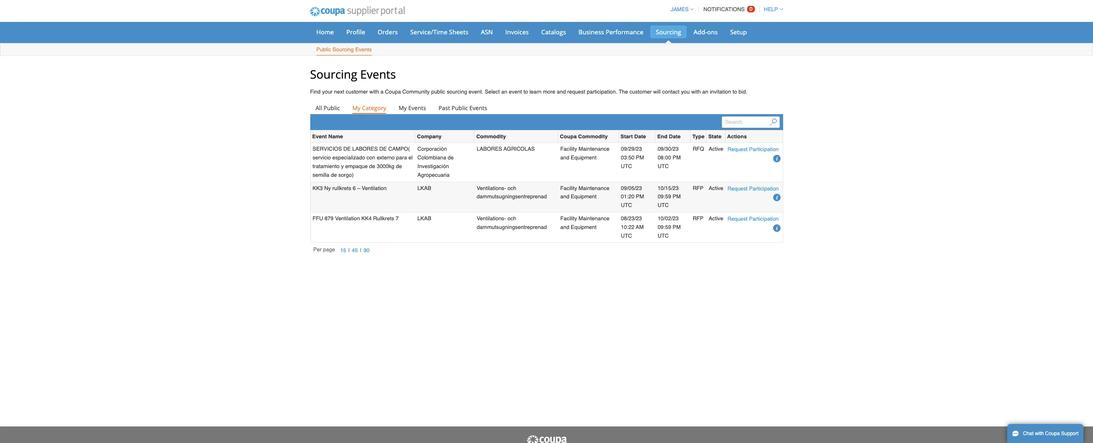 Task type: vqa. For each thing, say whether or not it's contained in the screenshot.
alert at the top of the page
no



Task type: describe. For each thing, give the bounding box(es) containing it.
my for my events
[[399, 104, 407, 112]]

dammutsugningsentreprenad for 10:22
[[477, 224, 547, 231]]

pm for 10/02/23
[[673, 224, 681, 231]]

de down the con
[[369, 163, 375, 170]]

request participation for 10/02/23 09:59 pm utc
[[727, 216, 779, 222]]

events down event. in the top of the page
[[469, 104, 487, 112]]

with inside button
[[1035, 431, 1044, 437]]

request participation for 09/30/23 08:00 pm utc
[[727, 147, 779, 153]]

my events link
[[393, 103, 431, 114]]

2 an from the left
[[702, 89, 708, 95]]

ventilations- for ventilation
[[477, 185, 506, 191]]

el
[[408, 155, 413, 161]]

type button
[[692, 132, 705, 141]]

end date button
[[657, 132, 681, 141]]

start
[[620, 134, 633, 140]]

start date
[[620, 134, 646, 140]]

date for start date
[[634, 134, 646, 140]]

request participation button for 10/15/23 09:59 pm utc
[[727, 184, 779, 193]]

type state
[[692, 134, 721, 140]]

and for 09/05/23 01:20 pm utc
[[560, 194, 569, 200]]

type
[[692, 134, 705, 140]]

search image
[[769, 119, 777, 126]]

pm for 10/15/23
[[673, 194, 681, 200]]

notifications 0
[[703, 6, 752, 12]]

asn
[[481, 28, 493, 36]]

–
[[357, 185, 360, 191]]

09/05/23 01:20 pm utc
[[621, 185, 644, 209]]

0 horizontal spatial ventilation
[[335, 216, 360, 222]]

sourcing
[[447, 89, 467, 95]]

profile
[[346, 28, 365, 36]]

past public events
[[439, 104, 487, 112]]

request
[[567, 89, 585, 95]]

maintenance for 09/29/23
[[579, 146, 609, 152]]

rfp for 10/15/23 09:59 pm utc
[[693, 185, 704, 191]]

chat
[[1023, 431, 1034, 437]]

879
[[325, 216, 334, 222]]

ffu
[[313, 216, 323, 222]]

business
[[578, 28, 604, 36]]

especializado
[[332, 155, 365, 161]]

request participation button for 10/02/23 09:59 pm utc
[[727, 215, 779, 224]]

2 labores from the left
[[477, 146, 502, 152]]

past public events link
[[433, 103, 493, 114]]

chat with coupa support button
[[1007, 425, 1084, 444]]

10:22
[[621, 224, 634, 231]]

navigation containing notifications 0
[[667, 1, 783, 17]]

sourcing events
[[310, 66, 396, 82]]

6
[[353, 185, 356, 191]]

event
[[509, 89, 522, 95]]

ventilations- och dammutsugningsentreprenad for 09/05/23
[[477, 185, 547, 200]]

request participation button for 09/30/23 08:00 pm utc
[[727, 145, 779, 154]]

active for 10/02/23 09:59 pm utc
[[709, 216, 723, 222]]

labores agricolas
[[477, 146, 535, 152]]

participation for 10/15/23 09:59 pm utc
[[749, 186, 779, 192]]

kk3 ny rullkrets 6 – ventilation
[[313, 185, 387, 191]]

state
[[708, 134, 721, 140]]

request for 09/30/23 08:00 pm utc
[[727, 147, 748, 153]]

90 button
[[361, 246, 372, 255]]

utc for 10/15/23 09:59 pm utc
[[658, 202, 669, 209]]

james link
[[667, 6, 694, 12]]

facility maintenance and equipment for 09/29/23
[[560, 146, 609, 161]]

2 to from the left
[[733, 89, 737, 95]]

catalogs
[[541, 28, 566, 36]]

09/29/23 03:50 pm utc
[[621, 146, 644, 170]]

all public link
[[310, 103, 345, 114]]

and for 09/29/23 03:50 pm utc
[[560, 155, 569, 161]]

15 | 45 | 90
[[340, 248, 370, 254]]

09/30/23
[[658, 146, 679, 152]]

rullkrets
[[373, 216, 394, 222]]

09:59 for 10/15/23
[[658, 194, 671, 200]]

sorgo)
[[338, 172, 354, 178]]

coupa commodity
[[560, 134, 608, 140]]

request for 10/15/23 09:59 pm utc
[[727, 186, 748, 192]]

utc for 09/29/23 03:50 pm utc
[[621, 163, 632, 170]]

all public
[[315, 104, 340, 112]]

kk3
[[313, 185, 323, 191]]

you
[[681, 89, 690, 95]]

10/15/23
[[658, 185, 679, 191]]

commodity inside button
[[578, 134, 608, 140]]

och for 09/05/23 01:20 pm utc
[[508, 185, 516, 191]]

page
[[323, 247, 335, 253]]

corporación
[[417, 146, 447, 152]]

tab list containing all public
[[310, 103, 783, 114]]

2 de from the left
[[379, 146, 387, 152]]

setup link
[[725, 26, 752, 38]]

0 horizontal spatial coupa
[[385, 89, 401, 95]]

public
[[431, 89, 445, 95]]

1 vertical spatial coupa supplier portal image
[[526, 436, 567, 444]]

de inside corporación colombiana de investigación agropecuaria
[[448, 155, 454, 161]]

pm for 09/05/23
[[636, 194, 644, 200]]

event name
[[312, 134, 343, 140]]

utc for 10/02/23 09:59 pm utc
[[658, 233, 669, 239]]

help
[[764, 6, 778, 12]]

utc for 09/30/23 08:00 pm utc
[[658, 163, 669, 170]]

help link
[[760, 6, 783, 12]]

facility maintenance and equipment for 08/23/23
[[560, 216, 609, 231]]

sourcing for sourcing events
[[310, 66, 357, 82]]

find
[[310, 89, 321, 95]]

dammutsugningsentreprenad for 01:20
[[477, 194, 547, 200]]

ventilations- for 7
[[477, 216, 506, 222]]

0 horizontal spatial with
[[369, 89, 379, 95]]

start date button
[[620, 132, 646, 141]]

kk4
[[361, 216, 372, 222]]

colombiana
[[417, 155, 446, 161]]

request participation for 10/15/23 09:59 pm utc
[[727, 186, 779, 192]]

event
[[312, 134, 327, 140]]

semilla
[[313, 172, 329, 178]]

09/29/23
[[621, 146, 642, 152]]

facility for 09/05/23
[[560, 185, 577, 191]]

name
[[328, 134, 343, 140]]

participation.
[[587, 89, 617, 95]]

public sourcing events link
[[316, 45, 372, 56]]

my category link
[[347, 103, 392, 114]]

catalogs link
[[536, 26, 571, 38]]

actions button
[[727, 132, 747, 141]]

the
[[619, 89, 628, 95]]

home link
[[311, 26, 339, 38]]

1 commodity from the left
[[476, 134, 506, 140]]

09/05/23
[[621, 185, 642, 191]]

15 button
[[338, 246, 348, 255]]

per page
[[313, 247, 335, 253]]

will
[[653, 89, 661, 95]]

invoices link
[[500, 26, 534, 38]]

equipment for 10:22
[[571, 224, 597, 231]]

my category
[[352, 104, 386, 112]]

request for 10/02/23 09:59 pm utc
[[727, 216, 748, 222]]

learn
[[529, 89, 541, 95]]

ffu 879 ventilation kk4 rullkrets 7
[[313, 216, 399, 222]]

company
[[417, 134, 442, 140]]

1 an from the left
[[501, 89, 507, 95]]

participation for 10/02/23 09:59 pm utc
[[749, 216, 779, 222]]



Task type: locate. For each thing, give the bounding box(es) containing it.
09:59 inside 10/02/23 09:59 pm utc
[[658, 224, 671, 231]]

my events
[[399, 104, 426, 112]]

service/time sheets link
[[405, 26, 474, 38]]

0 vertical spatial facility
[[560, 146, 577, 152]]

09:59 down 10/02/23
[[658, 224, 671, 231]]

utc for 08/23/23 10:22 am utc
[[621, 233, 632, 239]]

2 dammutsugningsentreprenad from the top
[[477, 224, 547, 231]]

your
[[322, 89, 333, 95]]

facility maintenance and equipment for 09/05/23
[[560, 185, 609, 200]]

3 facility from the top
[[560, 216, 577, 222]]

3 maintenance from the top
[[579, 216, 609, 222]]

09/30/23 08:00 pm utc
[[658, 146, 681, 170]]

0 horizontal spatial customer
[[346, 89, 368, 95]]

1 09:59 from the top
[[658, 194, 671, 200]]

0 vertical spatial sourcing
[[656, 28, 681, 36]]

sheets
[[449, 28, 468, 36]]

sourcing for sourcing
[[656, 28, 681, 36]]

and for 08/23/23 10:22 am utc
[[560, 224, 569, 231]]

sourcing link
[[650, 26, 687, 38]]

to
[[523, 89, 528, 95], [733, 89, 737, 95]]

add-
[[694, 28, 707, 36]]

0 vertical spatial coupa
[[385, 89, 401, 95]]

ventilation right the 879
[[335, 216, 360, 222]]

utc down 10/02/23
[[658, 233, 669, 239]]

3 facility maintenance and equipment from the top
[[560, 216, 609, 231]]

facility for 09/29/23
[[560, 146, 577, 152]]

0 vertical spatial request
[[727, 147, 748, 153]]

participation for 09/30/23 08:00 pm utc
[[749, 147, 779, 153]]

rfp
[[693, 185, 704, 191], [693, 216, 704, 222]]

2 | from the left
[[360, 248, 361, 254]]

7
[[396, 216, 399, 222]]

asn link
[[475, 26, 498, 38]]

1 horizontal spatial labores
[[477, 146, 502, 152]]

utc down 08:00
[[658, 163, 669, 170]]

with right you
[[691, 89, 701, 95]]

rullkrets
[[332, 185, 351, 191]]

lkab
[[417, 185, 431, 191], [417, 216, 431, 222]]

rfp for 10/02/23 09:59 pm utc
[[693, 216, 704, 222]]

support
[[1061, 431, 1079, 437]]

0 vertical spatial request participation button
[[727, 145, 779, 154]]

0 vertical spatial coupa supplier portal image
[[304, 1, 411, 22]]

1 vertical spatial active
[[709, 185, 723, 191]]

3 request from the top
[[727, 216, 748, 222]]

1 ventilations- och dammutsugningsentreprenad from the top
[[477, 185, 547, 200]]

servicios
[[313, 146, 342, 152]]

1 facility from the top
[[560, 146, 577, 152]]

bid.
[[739, 89, 747, 95]]

commodity up labores agricolas
[[476, 134, 506, 140]]

1 request from the top
[[727, 147, 748, 153]]

0 vertical spatial active
[[709, 146, 723, 152]]

2 ventilations- from the top
[[477, 216, 506, 222]]

utc down 10:22
[[621, 233, 632, 239]]

de right colombiana
[[448, 155, 454, 161]]

1 vertical spatial facility
[[560, 185, 577, 191]]

with left 'a'
[[369, 89, 379, 95]]

commodity
[[476, 134, 506, 140], [578, 134, 608, 140]]

1 lkab from the top
[[417, 185, 431, 191]]

Search text field
[[722, 117, 780, 128]]

1 my from the left
[[352, 104, 361, 112]]

1 vertical spatial ventilations-
[[477, 216, 506, 222]]

facility maintenance and equipment
[[560, 146, 609, 161], [560, 185, 609, 200], [560, 216, 609, 231]]

chat with coupa support
[[1023, 431, 1079, 437]]

de down tratamiento
[[331, 172, 337, 178]]

pm
[[636, 155, 644, 161], [673, 155, 681, 161], [636, 194, 644, 200], [673, 194, 681, 200], [673, 224, 681, 231]]

utc inside 09/30/23 08:00 pm utc
[[658, 163, 669, 170]]

1 horizontal spatial coupa
[[560, 134, 577, 140]]

de up especializado
[[343, 146, 351, 152]]

0 horizontal spatial |
[[348, 248, 350, 254]]

maintenance for 09/05/23
[[579, 185, 609, 191]]

more
[[543, 89, 555, 95]]

ny
[[324, 185, 331, 191]]

utc up 10/02/23
[[658, 202, 669, 209]]

2 vertical spatial request participation button
[[727, 215, 779, 224]]

10/15/23 09:59 pm utc
[[658, 185, 681, 209]]

1 vertical spatial request participation
[[727, 186, 779, 192]]

3 request participation button from the top
[[727, 215, 779, 224]]

1 vertical spatial rfp
[[693, 216, 704, 222]]

pm inside '09/05/23 01:20 pm utc'
[[636, 194, 644, 200]]

sourcing up next
[[310, 66, 357, 82]]

utc inside 08/23/23 10:22 am utc
[[621, 233, 632, 239]]

0 vertical spatial maintenance
[[579, 146, 609, 152]]

externo
[[377, 155, 395, 161]]

0 horizontal spatial my
[[352, 104, 361, 112]]

1 dammutsugningsentreprenad from the top
[[477, 194, 547, 200]]

45
[[352, 248, 358, 254]]

all
[[315, 104, 322, 112]]

pm down 10/15/23
[[673, 194, 681, 200]]

agropecuaria
[[417, 172, 450, 178]]

1 vertical spatial navigation
[[313, 246, 372, 256]]

de
[[343, 146, 351, 152], [379, 146, 387, 152]]

0 horizontal spatial labores
[[352, 146, 378, 152]]

1 active from the top
[[709, 146, 723, 152]]

0 horizontal spatial navigation
[[313, 246, 372, 256]]

1 customer from the left
[[346, 89, 368, 95]]

utc inside 09/29/23 03:50 pm utc
[[621, 163, 632, 170]]

1 horizontal spatial |
[[360, 248, 361, 254]]

select
[[485, 89, 500, 95]]

active for 10/15/23 09:59 pm utc
[[709, 185, 723, 191]]

2 equipment from the top
[[571, 194, 597, 200]]

1 vertical spatial request participation button
[[727, 184, 779, 193]]

pm down 10/02/23
[[673, 224, 681, 231]]

utc down 01:20
[[621, 202, 632, 209]]

1 maintenance from the top
[[579, 146, 609, 152]]

date inside button
[[669, 134, 681, 140]]

1 vertical spatial facility maintenance and equipment
[[560, 185, 609, 200]]

an left invitation
[[702, 89, 708, 95]]

commodity left start
[[578, 134, 608, 140]]

1 participation from the top
[[749, 147, 779, 153]]

och for 08/23/23 10:22 am utc
[[508, 216, 516, 222]]

0 vertical spatial equipment
[[571, 155, 597, 161]]

sourcing down profile
[[332, 46, 354, 53]]

2 maintenance from the top
[[579, 185, 609, 191]]

15
[[340, 248, 346, 254]]

0 vertical spatial participation
[[749, 147, 779, 153]]

an
[[501, 89, 507, 95], [702, 89, 708, 95]]

labores inside the servicios de labores de campo( servicio especializado con externo para el tratamiento y empaque  de 3000kg de semilla de sorgo)
[[352, 146, 378, 152]]

tratamiento
[[313, 163, 340, 170]]

0 horizontal spatial de
[[343, 146, 351, 152]]

2 och from the top
[[508, 216, 516, 222]]

1 vertical spatial ventilations- och dammutsugningsentreprenad
[[477, 216, 547, 231]]

date right 'end'
[[669, 134, 681, 140]]

1 horizontal spatial my
[[399, 104, 407, 112]]

facility for 08/23/23
[[560, 216, 577, 222]]

1 horizontal spatial an
[[702, 89, 708, 95]]

2 vertical spatial equipment
[[571, 224, 597, 231]]

sourcing
[[656, 28, 681, 36], [332, 46, 354, 53], [310, 66, 357, 82]]

0 vertical spatial lkab
[[417, 185, 431, 191]]

0 horizontal spatial to
[[523, 89, 528, 95]]

ventilation right "–"
[[362, 185, 387, 191]]

participation
[[749, 147, 779, 153], [749, 186, 779, 192], [749, 216, 779, 222]]

public sourcing events
[[316, 46, 372, 53]]

public right all
[[324, 104, 340, 112]]

tab list
[[310, 103, 783, 114]]

1 labores from the left
[[352, 146, 378, 152]]

01:20
[[621, 194, 634, 200]]

1 vertical spatial request
[[727, 186, 748, 192]]

1 to from the left
[[523, 89, 528, 95]]

my down community
[[399, 104, 407, 112]]

pm for 09/30/23
[[673, 155, 681, 161]]

james
[[671, 6, 689, 12]]

maintenance
[[579, 146, 609, 152], [579, 185, 609, 191], [579, 216, 609, 222]]

1 vertical spatial och
[[508, 216, 516, 222]]

1 horizontal spatial coupa supplier portal image
[[526, 436, 567, 444]]

coupa inside chat with coupa support button
[[1045, 431, 1060, 437]]

labores down the commodity button
[[477, 146, 502, 152]]

0 horizontal spatial an
[[501, 89, 507, 95]]

campo(
[[388, 146, 410, 152]]

equipment for 03:50
[[571, 155, 597, 161]]

de down para
[[396, 163, 402, 170]]

1 rfp from the top
[[693, 185, 704, 191]]

2 my from the left
[[399, 104, 407, 112]]

events down community
[[408, 104, 426, 112]]

1 horizontal spatial ventilation
[[362, 185, 387, 191]]

coupa supplier portal image
[[304, 1, 411, 22], [526, 436, 567, 444]]

business performance link
[[573, 26, 649, 38]]

1 horizontal spatial customer
[[630, 89, 652, 95]]

per
[[313, 247, 322, 253]]

agricolas
[[503, 146, 535, 152]]

2 horizontal spatial with
[[1035, 431, 1044, 437]]

1 de from the left
[[343, 146, 351, 152]]

1 | from the left
[[348, 248, 350, 254]]

2 rfp from the top
[[693, 216, 704, 222]]

2 request from the top
[[727, 186, 748, 192]]

2 active from the top
[[709, 185, 723, 191]]

to left the bid.
[[733, 89, 737, 95]]

0 vertical spatial och
[[508, 185, 516, 191]]

1 equipment from the top
[[571, 155, 597, 161]]

1 request participation button from the top
[[727, 145, 779, 154]]

active for 09/30/23 08:00 pm utc
[[709, 146, 723, 152]]

public right past
[[452, 104, 468, 112]]

2 request participation button from the top
[[727, 184, 779, 193]]

1 horizontal spatial with
[[691, 89, 701, 95]]

to left learn
[[523, 89, 528, 95]]

1 request participation from the top
[[727, 147, 779, 153]]

a
[[381, 89, 384, 95]]

public down home
[[316, 46, 331, 53]]

de up the externo
[[379, 146, 387, 152]]

service/time sheets
[[410, 28, 468, 36]]

request
[[727, 147, 748, 153], [727, 186, 748, 192], [727, 216, 748, 222]]

3 equipment from the top
[[571, 224, 597, 231]]

2 vertical spatial facility
[[560, 216, 577, 222]]

end
[[657, 134, 667, 140]]

45 button
[[350, 246, 360, 255]]

1 horizontal spatial commodity
[[578, 134, 608, 140]]

0 vertical spatial facility maintenance and equipment
[[560, 146, 609, 161]]

2 vertical spatial request participation
[[727, 216, 779, 222]]

1 ventilations- from the top
[[477, 185, 506, 191]]

2 vertical spatial participation
[[749, 216, 779, 222]]

utc inside '09/05/23 01:20 pm utc'
[[621, 202, 632, 209]]

my left "category"
[[352, 104, 361, 112]]

2 vertical spatial sourcing
[[310, 66, 357, 82]]

with
[[369, 89, 379, 95], [691, 89, 701, 95], [1035, 431, 1044, 437]]

0 vertical spatial ventilations-
[[477, 185, 506, 191]]

public for all
[[324, 104, 340, 112]]

pm for 09/29/23
[[636, 155, 644, 161]]

coupa inside button
[[560, 134, 577, 140]]

3 active from the top
[[709, 216, 723, 222]]

och
[[508, 185, 516, 191], [508, 216, 516, 222]]

utc
[[621, 163, 632, 170], [658, 163, 669, 170], [621, 202, 632, 209], [658, 202, 669, 209], [621, 233, 632, 239], [658, 233, 669, 239]]

maintenance down the coupa commodity button
[[579, 146, 609, 152]]

0 vertical spatial ventilations- och dammutsugningsentreprenad
[[477, 185, 547, 200]]

1 vertical spatial maintenance
[[579, 185, 609, 191]]

1 vertical spatial sourcing
[[332, 46, 354, 53]]

2 vertical spatial coupa
[[1045, 431, 1060, 437]]

state button
[[708, 132, 721, 141]]

rfp right 10/02/23
[[693, 216, 704, 222]]

past
[[439, 104, 450, 112]]

navigation
[[667, 1, 783, 17], [313, 246, 372, 256]]

active
[[709, 146, 723, 152], [709, 185, 723, 191], [709, 216, 723, 222]]

2 vertical spatial request
[[727, 216, 748, 222]]

3000kg
[[377, 163, 394, 170]]

pm down 09/05/23
[[636, 194, 644, 200]]

1 horizontal spatial to
[[733, 89, 737, 95]]

service/time
[[410, 28, 447, 36]]

0 vertical spatial request participation
[[727, 147, 779, 153]]

notifications
[[703, 6, 745, 12]]

0 horizontal spatial date
[[634, 134, 646, 140]]

con
[[367, 155, 375, 161]]

10/02/23
[[658, 216, 679, 222]]

2 commodity from the left
[[578, 134, 608, 140]]

09:59 down 10/15/23
[[658, 194, 671, 200]]

pm inside 09/30/23 08:00 pm utc
[[673, 155, 681, 161]]

with right chat
[[1035, 431, 1044, 437]]

0 vertical spatial dammutsugningsentreprenad
[[477, 194, 547, 200]]

pm inside 10/15/23 09:59 pm utc
[[673, 194, 681, 200]]

|
[[348, 248, 350, 254], [360, 248, 361, 254]]

0 vertical spatial navigation
[[667, 1, 783, 17]]

0 horizontal spatial coupa supplier portal image
[[304, 1, 411, 22]]

rfp right 10/15/23
[[693, 185, 704, 191]]

equipment
[[571, 155, 597, 161], [571, 194, 597, 200], [571, 224, 597, 231]]

0 vertical spatial rfp
[[693, 185, 704, 191]]

date right start
[[634, 134, 646, 140]]

customer left will
[[630, 89, 652, 95]]

2 customer from the left
[[630, 89, 652, 95]]

10/02/23 09:59 pm utc
[[658, 216, 681, 239]]

an left event
[[501, 89, 507, 95]]

1 vertical spatial 09:59
[[658, 224, 671, 231]]

servicio
[[313, 155, 331, 161]]

navigation containing per page
[[313, 246, 372, 256]]

1 vertical spatial participation
[[749, 186, 779, 192]]

equipment for 01:20
[[571, 194, 597, 200]]

1 horizontal spatial navigation
[[667, 1, 783, 17]]

end date
[[657, 134, 681, 140]]

pm down 09/29/23
[[636, 155, 644, 161]]

2 lkab from the top
[[417, 216, 431, 222]]

2 vertical spatial facility maintenance and equipment
[[560, 216, 609, 231]]

1 horizontal spatial date
[[669, 134, 681, 140]]

events down profile link
[[355, 46, 372, 53]]

2 09:59 from the top
[[658, 224, 671, 231]]

customer
[[346, 89, 368, 95], [630, 89, 652, 95]]

lkab down agropecuaria
[[417, 185, 431, 191]]

and
[[557, 89, 566, 95], [560, 155, 569, 161], [560, 194, 569, 200], [560, 224, 569, 231]]

events up 'a'
[[360, 66, 396, 82]]

invitation
[[710, 89, 731, 95]]

0 vertical spatial 09:59
[[658, 194, 671, 200]]

| right '45'
[[360, 248, 361, 254]]

maintenance left 08/23/23
[[579, 216, 609, 222]]

maintenance for 08/23/23
[[579, 216, 609, 222]]

2 date from the left
[[669, 134, 681, 140]]

2 vertical spatial maintenance
[[579, 216, 609, 222]]

utc inside 10/15/23 09:59 pm utc
[[658, 202, 669, 209]]

find your next customer with a coupa community public sourcing event. select an event to learn more and request participation. the customer will contact you with an invitation to bid.
[[310, 89, 747, 95]]

servicios de labores de campo( servicio especializado con externo para el tratamiento y empaque  de 3000kg de semilla de sorgo)
[[313, 146, 413, 178]]

utc for 09/05/23 01:20 pm utc
[[621, 202, 632, 209]]

09:59 for 10/02/23
[[658, 224, 671, 231]]

0 vertical spatial ventilation
[[362, 185, 387, 191]]

request participation button
[[727, 145, 779, 154], [727, 184, 779, 193], [727, 215, 779, 224]]

performance
[[606, 28, 643, 36]]

lkab right 7
[[417, 216, 431, 222]]

03:50
[[621, 155, 634, 161]]

2 facility from the top
[[560, 185, 577, 191]]

category
[[362, 104, 386, 112]]

date inside button
[[634, 134, 646, 140]]

0 horizontal spatial commodity
[[476, 134, 506, 140]]

08:00
[[658, 155, 671, 161]]

labores up the con
[[352, 146, 378, 152]]

customer right next
[[346, 89, 368, 95]]

1 vertical spatial ventilation
[[335, 216, 360, 222]]

date for end date
[[669, 134, 681, 140]]

1 vertical spatial equipment
[[571, 194, 597, 200]]

utc inside 10/02/23 09:59 pm utc
[[658, 233, 669, 239]]

labores
[[352, 146, 378, 152], [477, 146, 502, 152]]

sourcing down james
[[656, 28, 681, 36]]

pm down 09/30/23
[[673, 155, 681, 161]]

ventilations- och dammutsugningsentreprenad for 08/23/23
[[477, 216, 547, 231]]

1 vertical spatial dammutsugningsentreprenad
[[477, 224, 547, 231]]

2 request participation from the top
[[727, 186, 779, 192]]

pm inside 10/02/23 09:59 pm utc
[[673, 224, 681, 231]]

2 ventilations- och dammutsugningsentreprenad from the top
[[477, 216, 547, 231]]

1 facility maintenance and equipment from the top
[[560, 146, 609, 161]]

community
[[402, 89, 430, 95]]

2 vertical spatial active
[[709, 216, 723, 222]]

utc down 03:50
[[621, 163, 632, 170]]

2 participation from the top
[[749, 186, 779, 192]]

maintenance left 09/05/23
[[579, 185, 609, 191]]

lkab for kk3 ny rullkrets 6 – ventilation
[[417, 185, 431, 191]]

2 facility maintenance and equipment from the top
[[560, 185, 609, 200]]

09:59 inside 10/15/23 09:59 pm utc
[[658, 194, 671, 200]]

my for my category
[[352, 104, 361, 112]]

1 och from the top
[[508, 185, 516, 191]]

public for past
[[452, 104, 468, 112]]

1 horizontal spatial de
[[379, 146, 387, 152]]

1 date from the left
[[634, 134, 646, 140]]

08/23/23 10:22 am utc
[[621, 216, 644, 239]]

add-ons
[[694, 28, 718, 36]]

2 horizontal spatial coupa
[[1045, 431, 1060, 437]]

3 request participation from the top
[[727, 216, 779, 222]]

90
[[364, 248, 370, 254]]

pm inside 09/29/23 03:50 pm utc
[[636, 155, 644, 161]]

home
[[316, 28, 334, 36]]

| left '45'
[[348, 248, 350, 254]]

1 vertical spatial lkab
[[417, 216, 431, 222]]

1 vertical spatial coupa
[[560, 134, 577, 140]]

lkab for ffu 879 ventilation kk4 rullkrets 7
[[417, 216, 431, 222]]

3 participation from the top
[[749, 216, 779, 222]]

contact
[[662, 89, 680, 95]]



